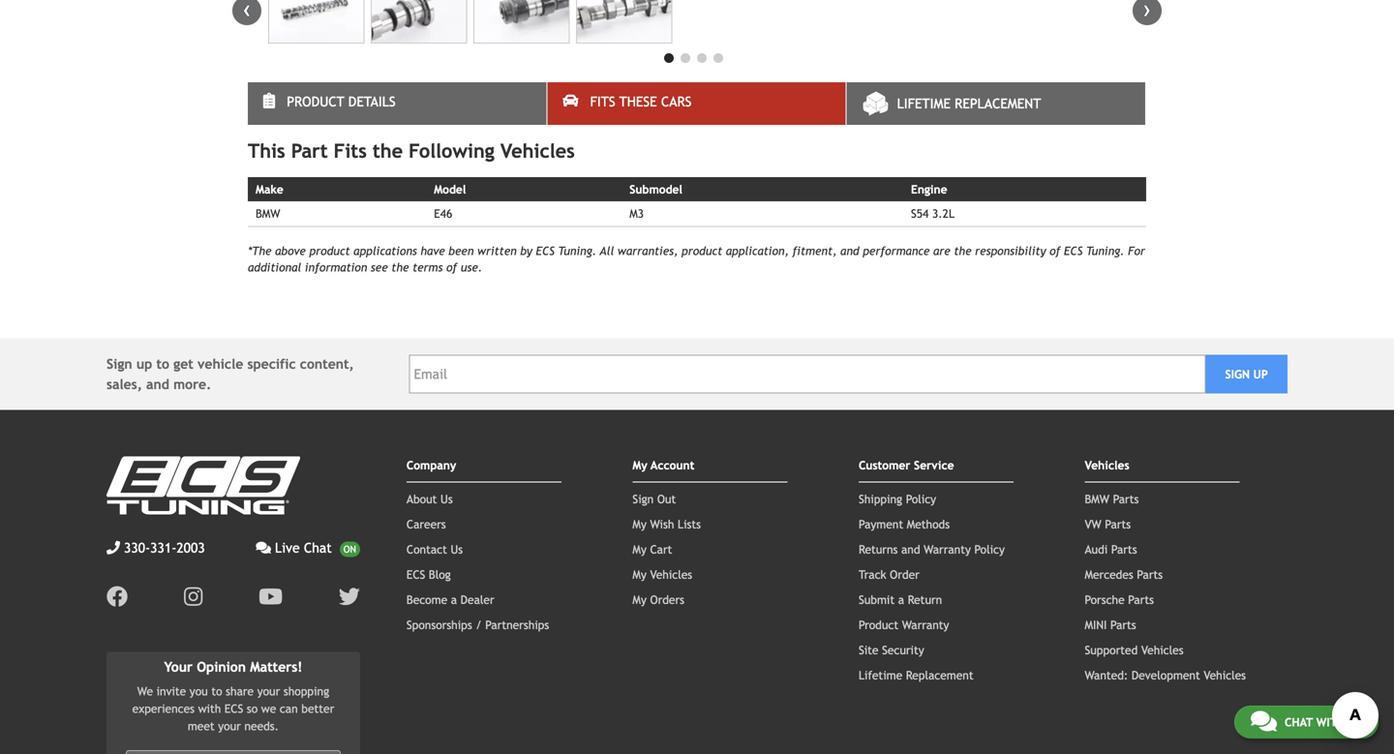 Task type: locate. For each thing, give the bounding box(es) containing it.
parts up the mercedes parts link
[[1112, 543, 1138, 556]]

share
[[226, 685, 254, 699]]

submit a return link
[[859, 593, 943, 607]]

and right sales, in the left of the page
[[146, 377, 169, 392]]

parts right vw
[[1106, 518, 1132, 531]]

lifetime up engine at the top
[[898, 96, 951, 111]]

twitter logo image
[[339, 587, 360, 608]]

customer service
[[859, 459, 955, 472]]

product
[[309, 244, 350, 257], [682, 244, 723, 257]]

m3
[[630, 207, 644, 221]]

0 vertical spatial and
[[841, 244, 860, 257]]

my for my cart
[[633, 543, 647, 556]]

1 horizontal spatial tuning.
[[1087, 244, 1125, 257]]

1 vertical spatial warranty
[[903, 618, 950, 632]]

mini parts link
[[1085, 618, 1137, 632]]

and right fitment,
[[841, 244, 860, 257]]

my for my wish lists
[[633, 518, 647, 531]]

1 vertical spatial to
[[212, 685, 222, 699]]

vehicles right following
[[501, 140, 575, 162]]

of right responsibility
[[1050, 244, 1061, 257]]

submodel
[[630, 183, 683, 196]]

us right contact
[[451, 543, 463, 556]]

your opinion matters!
[[164, 660, 303, 675]]

up for sign up
[[1254, 368, 1269, 381]]

0 horizontal spatial product
[[309, 244, 350, 257]]

1 vertical spatial lifetime replacement
[[859, 669, 974, 682]]

us right comments icon at bottom
[[1349, 716, 1363, 729]]

1 vertical spatial of
[[447, 261, 457, 274]]

out
[[658, 493, 676, 506]]

warranty down methods
[[924, 543, 972, 556]]

1 horizontal spatial bmw
[[1085, 493, 1110, 506]]

1 product from the left
[[309, 244, 350, 257]]

lifetime replacement link
[[847, 82, 1146, 125], [859, 669, 974, 682]]

service
[[915, 459, 955, 472]]

1 horizontal spatial your
[[257, 685, 280, 699]]

instagram logo image
[[184, 587, 203, 608]]

3 my from the top
[[633, 543, 647, 556]]

vehicles right development
[[1204, 669, 1247, 682]]

1 horizontal spatial product
[[859, 618, 899, 632]]

lifetime replacement
[[898, 96, 1042, 111], [859, 669, 974, 682]]

0 horizontal spatial chat
[[304, 541, 332, 556]]

ecs tuning image
[[107, 457, 300, 515]]

your up 'we'
[[257, 685, 280, 699]]

warranty down return
[[903, 618, 950, 632]]

product up part
[[287, 94, 345, 109]]

wanted: development vehicles
[[1085, 669, 1247, 682]]

my
[[633, 459, 648, 472], [633, 518, 647, 531], [633, 543, 647, 556], [633, 568, 647, 582], [633, 593, 647, 607]]

ecs left so
[[225, 703, 243, 716]]

become a dealer link
[[407, 593, 495, 607]]

parts for vw parts
[[1106, 518, 1132, 531]]

parts up vw parts
[[1114, 493, 1140, 506]]

payment methods link
[[859, 518, 950, 531]]

4 my from the top
[[633, 568, 647, 582]]

0 horizontal spatial up
[[136, 356, 152, 372]]

chat with us
[[1285, 716, 1363, 729]]

my orders
[[633, 593, 685, 607]]

can
[[280, 703, 298, 716]]

returns
[[859, 543, 898, 556]]

porsche parts link
[[1085, 593, 1155, 607]]

5 my from the top
[[633, 593, 647, 607]]

s54 3.2l
[[912, 207, 955, 221]]

0 horizontal spatial sign
[[107, 356, 132, 372]]

4 es#3672155 - 1301805 - e46 m3 performance camshaft set 288/280 12.75mm/12.50mm - a more aggressive grind then sport cam shafts, a popular performance upgrade! - cat cams - bmw image from the left
[[576, 0, 673, 44]]

audi parts
[[1085, 543, 1138, 556]]

1 es#3672155 - 1301805 - e46 m3 performance camshaft set 288/280 12.75mm/12.50mm - a more aggressive grind then sport cam shafts, a popular performance upgrade! - cat cams - bmw image from the left
[[268, 0, 365, 44]]

my left orders
[[633, 593, 647, 607]]

parts for porsche parts
[[1129, 593, 1155, 607]]

0 horizontal spatial product
[[287, 94, 345, 109]]

330-
[[124, 541, 150, 556]]

policy
[[906, 493, 937, 506], [975, 543, 1005, 556]]

0 horizontal spatial and
[[146, 377, 169, 392]]

the down product details link
[[373, 140, 403, 162]]

youtube logo image
[[259, 587, 283, 608]]

0 vertical spatial replacement
[[955, 96, 1042, 111]]

wish
[[650, 518, 675, 531]]

1 horizontal spatial product
[[682, 244, 723, 257]]

2 vertical spatial us
[[1349, 716, 1363, 729]]

0 horizontal spatial bmw
[[256, 207, 280, 221]]

330-331-2003
[[124, 541, 205, 556]]

2 product from the left
[[682, 244, 723, 257]]

0 horizontal spatial fits
[[334, 140, 367, 162]]

1 a from the left
[[451, 593, 457, 607]]

0 vertical spatial to
[[156, 356, 169, 372]]

1 horizontal spatial of
[[1050, 244, 1061, 257]]

sign inside button
[[1226, 368, 1251, 381]]

cars
[[662, 94, 692, 109]]

lifetime replacement up engine at the top
[[898, 96, 1042, 111]]

the
[[373, 140, 403, 162], [955, 244, 972, 257], [392, 261, 409, 274]]

my for my vehicles
[[633, 568, 647, 582]]

bmw for bmw parts
[[1085, 493, 1110, 506]]

fits these cars link
[[548, 82, 846, 125]]

my for my account
[[633, 459, 648, 472]]

2 vertical spatial and
[[902, 543, 921, 556]]

my account
[[633, 459, 695, 472]]

sign up to get vehicle specific content, sales, and more.
[[107, 356, 354, 392]]

0 horizontal spatial to
[[156, 356, 169, 372]]

0 vertical spatial policy
[[906, 493, 937, 506]]

fits left 'these' at top left
[[590, 94, 616, 109]]

payment
[[859, 518, 904, 531]]

0 horizontal spatial a
[[451, 593, 457, 607]]

lifetime replacement down security
[[859, 669, 974, 682]]

ecs inside we invite you to share your shopping experiences with ecs so we can better meet your needs.
[[225, 703, 243, 716]]

0 horizontal spatial tuning.
[[559, 244, 597, 257]]

my wish lists
[[633, 518, 701, 531]]

a left return
[[899, 593, 905, 607]]

warranty
[[924, 543, 972, 556], [903, 618, 950, 632]]

ecs left the blog
[[407, 568, 426, 582]]

1 vertical spatial fits
[[334, 140, 367, 162]]

to left get
[[156, 356, 169, 372]]

lifetime
[[898, 96, 951, 111], [859, 669, 903, 682]]

my down my cart link at the bottom of page
[[633, 568, 647, 582]]

facebook logo image
[[107, 587, 128, 608]]

bmw up vw
[[1085, 493, 1110, 506]]

all
[[600, 244, 614, 257]]

1 horizontal spatial up
[[1254, 368, 1269, 381]]

become a dealer
[[407, 593, 495, 607]]

mini
[[1085, 618, 1108, 632]]

bmw for bmw
[[256, 207, 280, 221]]

bmw
[[256, 207, 280, 221], [1085, 493, 1110, 506]]

lifetime down site security
[[859, 669, 903, 682]]

to inside sign up to get vehicle specific content, sales, and more.
[[156, 356, 169, 372]]

of down been
[[447, 261, 457, 274]]

sign out link
[[633, 493, 676, 506]]

fits right part
[[334, 140, 367, 162]]

with right comments icon at bottom
[[1317, 716, 1346, 729]]

1 vertical spatial us
[[451, 543, 463, 556]]

more.
[[174, 377, 211, 392]]

0 vertical spatial your
[[257, 685, 280, 699]]

1 horizontal spatial policy
[[975, 543, 1005, 556]]

up inside sign up to get vehicle specific content, sales, and more.
[[136, 356, 152, 372]]

your right the meet
[[218, 720, 241, 734]]

2 horizontal spatial sign
[[1226, 368, 1251, 381]]

1 vertical spatial bmw
[[1085, 493, 1110, 506]]

product down the submit
[[859, 618, 899, 632]]

development
[[1132, 669, 1201, 682]]

parts down the porsche parts
[[1111, 618, 1137, 632]]

lists
[[678, 518, 701, 531]]

been
[[449, 244, 474, 257]]

and up 'order'
[[902, 543, 921, 556]]

2 my from the top
[[633, 518, 647, 531]]

wanted: development vehicles link
[[1085, 669, 1247, 682]]

phone image
[[107, 541, 120, 555]]

a for become
[[451, 593, 457, 607]]

needs.
[[245, 720, 279, 734]]

following
[[409, 140, 495, 162]]

product details
[[287, 94, 396, 109]]

1 vertical spatial product
[[859, 618, 899, 632]]

0 horizontal spatial with
[[198, 703, 221, 716]]

specific
[[247, 356, 296, 372]]

returns and warranty policy
[[859, 543, 1005, 556]]

0 vertical spatial us
[[441, 493, 453, 506]]

submit
[[859, 593, 895, 607]]

my left account
[[633, 459, 648, 472]]

company
[[407, 459, 456, 472]]

0 vertical spatial lifetime replacement link
[[847, 82, 1146, 125]]

0 vertical spatial bmw
[[256, 207, 280, 221]]

vehicles up bmw parts
[[1085, 459, 1130, 472]]

0 horizontal spatial policy
[[906, 493, 937, 506]]

a left dealer
[[451, 593, 457, 607]]

ecs blog link
[[407, 568, 451, 582]]

2 tuning. from the left
[[1087, 244, 1125, 257]]

cart
[[650, 543, 673, 556]]

bmw down make
[[256, 207, 280, 221]]

0 vertical spatial product
[[287, 94, 345, 109]]

vehicles
[[501, 140, 575, 162], [1085, 459, 1130, 472], [650, 568, 693, 582], [1142, 644, 1184, 657], [1204, 669, 1247, 682]]

ecs right responsibility
[[1065, 244, 1083, 257]]

1 horizontal spatial and
[[841, 244, 860, 257]]

parts down the mercedes parts link
[[1129, 593, 1155, 607]]

wanted:
[[1085, 669, 1129, 682]]

we
[[261, 703, 276, 716]]

lifetime inside lifetime replacement link
[[898, 96, 951, 111]]

1 horizontal spatial sign
[[633, 493, 654, 506]]

1 my from the top
[[633, 459, 648, 472]]

live
[[275, 541, 300, 556]]

fits
[[590, 94, 616, 109], [334, 140, 367, 162]]

with up the meet
[[198, 703, 221, 716]]

bmw parts
[[1085, 493, 1140, 506]]

the right are
[[955, 244, 972, 257]]

0 vertical spatial fits
[[590, 94, 616, 109]]

0 vertical spatial lifetime
[[898, 96, 951, 111]]

chat right comments icon at bottom
[[1285, 716, 1314, 729]]

parts up porsche parts link
[[1138, 568, 1164, 582]]

parts for mercedes parts
[[1138, 568, 1164, 582]]

1 vertical spatial lifetime replacement link
[[859, 669, 974, 682]]

1 vertical spatial and
[[146, 377, 169, 392]]

chat right live
[[304, 541, 332, 556]]

product up information on the left top of page
[[309, 244, 350, 257]]

1 horizontal spatial a
[[899, 593, 905, 607]]

sponsorships / partnerships
[[407, 618, 549, 632]]

sign inside sign up to get vehicle specific content, sales, and more.
[[107, 356, 132, 372]]

to right "you"
[[212, 685, 222, 699]]

tuning. left for
[[1087, 244, 1125, 257]]

sales,
[[107, 377, 142, 392]]

up inside button
[[1254, 368, 1269, 381]]

account
[[651, 459, 695, 472]]

and
[[841, 244, 860, 257], [146, 377, 169, 392], [902, 543, 921, 556]]

my left cart
[[633, 543, 647, 556]]

1 horizontal spatial to
[[212, 685, 222, 699]]

1 vertical spatial chat
[[1285, 716, 1314, 729]]

the right see
[[392, 261, 409, 274]]

2 horizontal spatial and
[[902, 543, 921, 556]]

us for about us
[[441, 493, 453, 506]]

product right warranties,
[[682, 244, 723, 257]]

site security link
[[859, 644, 925, 657]]

product
[[287, 94, 345, 109], [859, 618, 899, 632]]

2 a from the left
[[899, 593, 905, 607]]

my left "wish"
[[633, 518, 647, 531]]

about us link
[[407, 493, 453, 506]]

1 vertical spatial your
[[218, 720, 241, 734]]

vw
[[1085, 518, 1102, 531]]

1 horizontal spatial fits
[[590, 94, 616, 109]]

above
[[275, 244, 306, 257]]

a for submit
[[899, 593, 905, 607]]

es#3672155 - 1301805 - e46 m3 performance camshaft set 288/280 12.75mm/12.50mm - a more aggressive grind then sport cam shafts, a popular performance upgrade! - cat cams - bmw image
[[268, 0, 365, 44], [371, 0, 467, 44], [474, 0, 570, 44], [576, 0, 673, 44]]

fits inside fits these cars link
[[590, 94, 616, 109]]

tuning. left 'all'
[[559, 244, 597, 257]]

us right about
[[441, 493, 453, 506]]



Task type: describe. For each thing, give the bounding box(es) containing it.
product warranty
[[859, 618, 950, 632]]

sign out
[[633, 493, 676, 506]]

shipping policy
[[859, 493, 937, 506]]

use.
[[461, 261, 483, 274]]

mini parts
[[1085, 618, 1137, 632]]

ecs right the by
[[536, 244, 555, 257]]

security
[[883, 644, 925, 657]]

fitment,
[[793, 244, 837, 257]]

0 vertical spatial warranty
[[924, 543, 972, 556]]

330-331-2003 link
[[107, 538, 205, 558]]

porsche
[[1085, 593, 1125, 607]]

1 tuning. from the left
[[559, 244, 597, 257]]

model
[[434, 183, 466, 196]]

written
[[478, 244, 517, 257]]

payment methods
[[859, 518, 950, 531]]

1 vertical spatial replacement
[[906, 669, 974, 682]]

about
[[407, 493, 437, 506]]

2 vertical spatial the
[[392, 261, 409, 274]]

2 es#3672155 - 1301805 - e46 m3 performance camshaft set 288/280 12.75mm/12.50mm - a more aggressive grind then sport cam shafts, a popular performance upgrade! - cat cams - bmw image from the left
[[371, 0, 467, 44]]

and inside *the above product applications have been written by                 ecs tuning. all warranties, product application, fitment,                 and performance are the responsibility of ecs tuning.                 for additional information see the terms of use.
[[841, 244, 860, 257]]

track order
[[859, 568, 920, 582]]

contact us link
[[407, 543, 463, 556]]

track
[[859, 568, 887, 582]]

my vehicles link
[[633, 568, 693, 582]]

with inside we invite you to share your shopping experiences with ecs so we can better meet your needs.
[[198, 703, 221, 716]]

information
[[305, 261, 367, 274]]

your
[[164, 660, 193, 675]]

s54
[[912, 207, 929, 221]]

product for product warranty
[[859, 618, 899, 632]]

1 horizontal spatial with
[[1317, 716, 1346, 729]]

shipping
[[859, 493, 903, 506]]

make
[[256, 183, 284, 196]]

sign for sign up
[[1226, 368, 1251, 381]]

by
[[521, 244, 533, 257]]

my cart
[[633, 543, 673, 556]]

parts for audi parts
[[1112, 543, 1138, 556]]

returns and warranty policy link
[[859, 543, 1005, 556]]

to inside we invite you to share your shopping experiences with ecs so we can better meet your needs.
[[212, 685, 222, 699]]

sign up button
[[1206, 355, 1288, 394]]

my for my orders
[[633, 593, 647, 607]]

invite
[[157, 685, 186, 699]]

parts for mini parts
[[1111, 618, 1137, 632]]

vehicles up wanted: development vehicles
[[1142, 644, 1184, 657]]

1 horizontal spatial chat
[[1285, 716, 1314, 729]]

orders
[[650, 593, 685, 607]]

1 vertical spatial policy
[[975, 543, 1005, 556]]

sign up
[[1226, 368, 1269, 381]]

audi parts link
[[1085, 543, 1138, 556]]

contact
[[407, 543, 447, 556]]

parts for bmw parts
[[1114, 493, 1140, 506]]

Email email field
[[409, 355, 1206, 394]]

supported vehicles link
[[1085, 644, 1184, 657]]

sign for sign up to get vehicle specific content, sales, and more.
[[107, 356, 132, 372]]

e46
[[434, 207, 453, 221]]

3 es#3672155 - 1301805 - e46 m3 performance camshaft set 288/280 12.75mm/12.50mm - a more aggressive grind then sport cam shafts, a popular performance upgrade! - cat cams - bmw image from the left
[[474, 0, 570, 44]]

0 vertical spatial the
[[373, 140, 403, 162]]

331-
[[150, 541, 177, 556]]

mercedes
[[1085, 568, 1134, 582]]

sponsorships / partnerships link
[[407, 618, 549, 632]]

my cart link
[[633, 543, 673, 556]]

comments image
[[256, 541, 271, 555]]

my wish lists link
[[633, 518, 701, 531]]

my orders link
[[633, 593, 685, 607]]

submit a return
[[859, 593, 943, 607]]

ecs blog
[[407, 568, 451, 582]]

sign for sign out
[[633, 493, 654, 506]]

3.2l
[[933, 207, 955, 221]]

0 horizontal spatial of
[[447, 261, 457, 274]]

and inside sign up to get vehicle specific content, sales, and more.
[[146, 377, 169, 392]]

fits these cars
[[590, 94, 692, 109]]

product details link
[[248, 82, 547, 125]]

sponsorships
[[407, 618, 472, 632]]

careers link
[[407, 518, 446, 531]]

performance
[[863, 244, 930, 257]]

shopping
[[284, 685, 329, 699]]

vehicles up orders
[[650, 568, 693, 582]]

methods
[[907, 518, 950, 531]]

up for sign up to get vehicle specific content, sales, and more.
[[136, 356, 152, 372]]

so
[[247, 703, 258, 716]]

2003
[[177, 541, 205, 556]]

0 vertical spatial of
[[1050, 244, 1061, 257]]

we
[[137, 685, 153, 699]]

1 vertical spatial lifetime
[[859, 669, 903, 682]]

shipping policy link
[[859, 493, 937, 506]]

my vehicles
[[633, 568, 693, 582]]

site security
[[859, 644, 925, 657]]

application,
[[726, 244, 789, 257]]

contact us
[[407, 543, 463, 556]]

us for contact us
[[451, 543, 463, 556]]

matters!
[[250, 660, 303, 675]]

applications
[[354, 244, 417, 257]]

comments image
[[1251, 710, 1278, 733]]

terms
[[413, 261, 443, 274]]

return
[[908, 593, 943, 607]]

warranties,
[[618, 244, 679, 257]]

track order link
[[859, 568, 920, 582]]

0 horizontal spatial your
[[218, 720, 241, 734]]

1 vertical spatial the
[[955, 244, 972, 257]]

for
[[1129, 244, 1146, 257]]

porsche parts
[[1085, 593, 1155, 607]]

site
[[859, 644, 879, 657]]

chat with us link
[[1235, 706, 1379, 739]]

this
[[248, 140, 285, 162]]

are
[[934, 244, 951, 257]]

better
[[302, 703, 334, 716]]

0 vertical spatial chat
[[304, 541, 332, 556]]

0 vertical spatial lifetime replacement
[[898, 96, 1042, 111]]

product warranty link
[[859, 618, 950, 632]]

partnerships
[[486, 618, 549, 632]]

have
[[421, 244, 445, 257]]

product for product details
[[287, 94, 345, 109]]

dealer
[[461, 593, 495, 607]]

opinion
[[197, 660, 246, 675]]

*the
[[248, 244, 272, 257]]

mercedes parts link
[[1085, 568, 1164, 582]]

order
[[890, 568, 920, 582]]

bmw parts link
[[1085, 493, 1140, 506]]

details
[[348, 94, 396, 109]]

supported vehicles
[[1085, 644, 1184, 657]]

audi
[[1085, 543, 1108, 556]]



Task type: vqa. For each thing, say whether or not it's contained in the screenshot.
Company
yes



